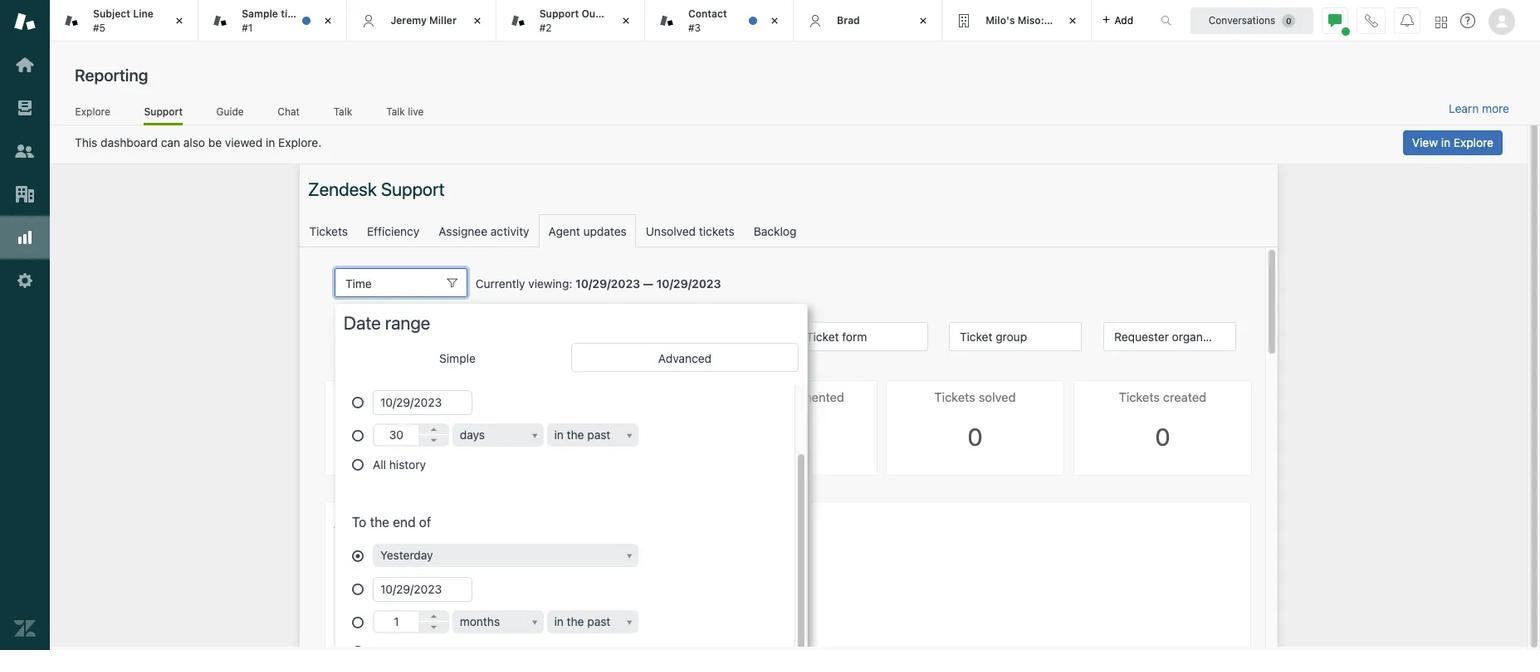Task type: locate. For each thing, give the bounding box(es) containing it.
view in explore
[[1412, 135, 1494, 149]]

explore
[[75, 105, 110, 118], [1454, 135, 1494, 149]]

subject line #5
[[93, 8, 154, 34]]

1 tab from the left
[[50, 0, 199, 42]]

close image left #3
[[618, 12, 634, 29]]

tabs tab list
[[50, 0, 1143, 42]]

close image right brad
[[915, 12, 932, 29]]

support link
[[144, 105, 183, 125]]

line
[[133, 8, 154, 20]]

3 tab from the left
[[645, 0, 794, 42]]

talk
[[334, 105, 352, 118], [386, 105, 405, 118]]

1 horizontal spatial support
[[539, 8, 579, 20]]

close image
[[171, 12, 188, 29], [915, 12, 932, 29], [1064, 12, 1081, 29]]

zendesk products image
[[1436, 16, 1447, 28]]

close image right contact #3
[[767, 12, 783, 29]]

this dashboard can also be viewed in explore.
[[75, 135, 322, 149]]

1 horizontal spatial talk
[[386, 105, 405, 118]]

close image right line
[[171, 12, 188, 29]]

support up #2
[[539, 8, 579, 20]]

1 vertical spatial explore
[[1454, 135, 1494, 149]]

0 horizontal spatial talk
[[334, 105, 352, 118]]

in right viewed
[[266, 135, 275, 149]]

close image left add dropdown button
[[1064, 12, 1081, 29]]

talk right chat
[[334, 105, 352, 118]]

brad
[[837, 14, 860, 26]]

this
[[75, 135, 97, 149]]

0 horizontal spatial explore
[[75, 105, 110, 118]]

conversations
[[1209, 14, 1276, 26]]

learn more
[[1449, 101, 1510, 115]]

be
[[208, 135, 222, 149]]

close image
[[320, 12, 337, 29], [469, 12, 486, 29], [618, 12, 634, 29], [767, 12, 783, 29]]

talk for talk live
[[386, 105, 405, 118]]

learn more link
[[1449, 101, 1510, 116]]

in
[[266, 135, 275, 149], [1441, 135, 1451, 149]]

1 horizontal spatial in
[[1441, 135, 1451, 149]]

support outreach #2
[[539, 8, 627, 34]]

1 close image from the left
[[171, 12, 188, 29]]

in inside "button"
[[1441, 135, 1451, 149]]

learn
[[1449, 101, 1479, 115]]

close image left jeremy
[[320, 12, 337, 29]]

zendesk support image
[[14, 11, 36, 32]]

support inside support outreach #2
[[539, 8, 579, 20]]

close image inside jeremy miller tab
[[469, 12, 486, 29]]

1 horizontal spatial explore
[[1454, 135, 1494, 149]]

2 close image from the left
[[915, 12, 932, 29]]

chat link
[[277, 105, 300, 123]]

dashboard
[[101, 135, 158, 149]]

0 horizontal spatial close image
[[171, 12, 188, 29]]

jeremy
[[391, 14, 427, 26]]

2 talk from the left
[[386, 105, 405, 118]]

close image for first tab from right
[[1064, 12, 1081, 29]]

1 vertical spatial support
[[144, 105, 183, 118]]

1 close image from the left
[[320, 12, 337, 29]]

admin image
[[14, 270, 36, 291]]

explore up this
[[75, 105, 110, 118]]

2 tab from the left
[[496, 0, 645, 42]]

close image inside "brad" 'tab'
[[915, 12, 932, 29]]

explore down the learn more link
[[1454, 135, 1494, 149]]

0 horizontal spatial support
[[144, 105, 183, 118]]

1 talk from the left
[[334, 105, 352, 118]]

2 close image from the left
[[469, 12, 486, 29]]

guide link
[[216, 105, 244, 123]]

guide
[[216, 105, 244, 118]]

1 in from the left
[[266, 135, 275, 149]]

support
[[539, 8, 579, 20], [144, 105, 183, 118]]

explore.
[[278, 135, 322, 149]]

subject
[[93, 8, 130, 20]]

close image right the miller
[[469, 12, 486, 29]]

talk left live
[[386, 105, 405, 118]]

jeremy miller
[[391, 14, 457, 26]]

zendesk image
[[14, 618, 36, 639]]

2 in from the left
[[1441, 135, 1451, 149]]

close image for tab containing subject line
[[171, 12, 188, 29]]

get help image
[[1461, 13, 1476, 28]]

2 horizontal spatial close image
[[1064, 12, 1081, 29]]

talk live
[[386, 105, 424, 118]]

view
[[1412, 135, 1438, 149]]

0 horizontal spatial in
[[266, 135, 275, 149]]

support up can at left
[[144, 105, 183, 118]]

add
[[1115, 14, 1134, 26]]

tab
[[50, 0, 199, 42], [496, 0, 645, 42], [645, 0, 794, 42], [943, 0, 1092, 42]]

button displays agent's chat status as online. image
[[1329, 14, 1342, 27]]

in right view
[[1441, 135, 1451, 149]]

0 vertical spatial support
[[539, 8, 579, 20]]

more
[[1482, 101, 1510, 115]]

1 horizontal spatial close image
[[915, 12, 932, 29]]

add button
[[1092, 0, 1143, 41]]

also
[[183, 135, 205, 149]]

3 close image from the left
[[1064, 12, 1081, 29]]

talk for talk
[[334, 105, 352, 118]]

4 tab from the left
[[943, 0, 1092, 42]]



Task type: describe. For each thing, give the bounding box(es) containing it.
tab containing subject line
[[50, 0, 199, 42]]

explore link
[[75, 105, 111, 123]]

tab containing support outreach
[[496, 0, 645, 42]]

live
[[408, 105, 424, 118]]

reporting
[[75, 66, 148, 85]]

close image inside #1 "tab"
[[320, 12, 337, 29]]

miller
[[429, 14, 457, 26]]

reporting image
[[14, 227, 36, 248]]

views image
[[14, 97, 36, 119]]

jeremy miller tab
[[347, 0, 496, 42]]

contact
[[688, 8, 727, 20]]

customers image
[[14, 140, 36, 162]]

#1 tab
[[199, 0, 347, 42]]

0 vertical spatial explore
[[75, 105, 110, 118]]

viewed
[[225, 135, 263, 149]]

3 close image from the left
[[618, 12, 634, 29]]

talk link
[[333, 105, 353, 123]]

close image for "brad" 'tab'
[[915, 12, 932, 29]]

view in explore button
[[1403, 130, 1503, 155]]

support for support outreach #2
[[539, 8, 579, 20]]

brad tab
[[794, 0, 943, 42]]

#1
[[242, 21, 253, 34]]

notifications image
[[1401, 14, 1414, 27]]

#5
[[93, 21, 105, 34]]

outreach
[[582, 8, 627, 20]]

conversations button
[[1191, 7, 1314, 34]]

support for support
[[144, 105, 183, 118]]

main element
[[0, 0, 50, 650]]

get started image
[[14, 54, 36, 76]]

can
[[161, 135, 180, 149]]

explore inside "button"
[[1454, 135, 1494, 149]]

tab containing contact
[[645, 0, 794, 42]]

chat
[[278, 105, 300, 118]]

#3
[[688, 21, 701, 34]]

talk live link
[[386, 105, 424, 123]]

4 close image from the left
[[767, 12, 783, 29]]

organizations image
[[14, 184, 36, 205]]

#2
[[539, 21, 552, 34]]

contact #3
[[688, 8, 727, 34]]



Task type: vqa. For each thing, say whether or not it's contained in the screenshot.
This on the top of the page
yes



